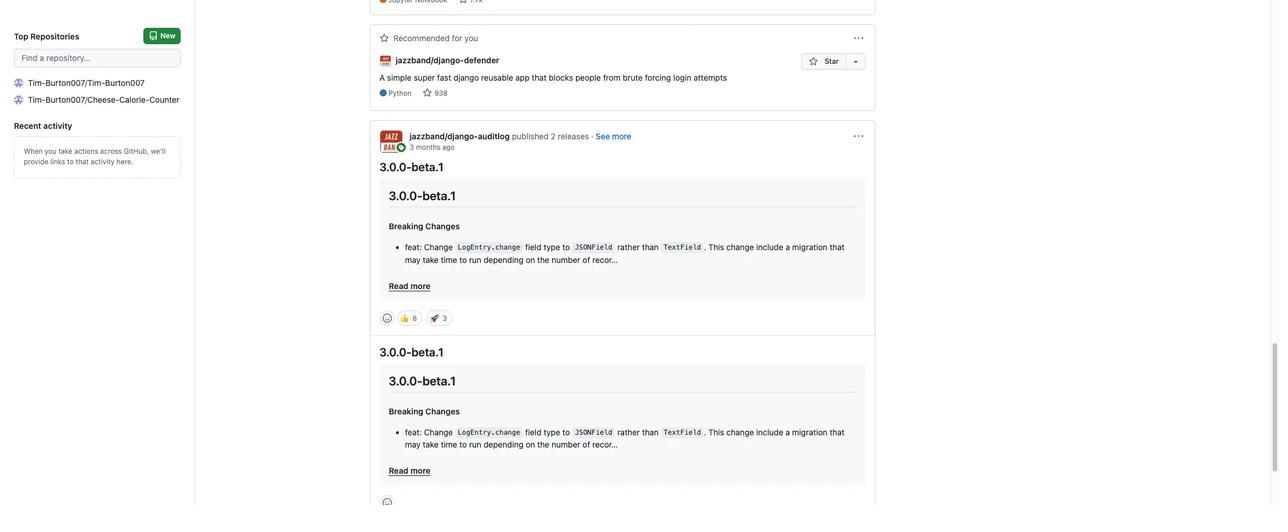 Task type: describe. For each thing, give the bounding box(es) containing it.
for
[[452, 33, 463, 43]]

changes for 2nd 3.0.0-beta.1 link from the top of the page
[[426, 407, 460, 417]]

2 include from the top
[[757, 427, 784, 437]]

python
[[389, 89, 412, 97]]

to inside when you take actions across github, we'll provide links to that activity here.
[[67, 157, 74, 166]]

recent
[[14, 121, 41, 131]]

938 link
[[423, 88, 448, 97]]

brute
[[623, 72, 643, 82]]

1 number from the top
[[552, 255, 581, 265]]

tim- for cheese-calorie-counter
[[28, 95, 46, 105]]

👍
[[400, 312, 409, 324]]

when you take actions across github, we'll provide links to that activity here.
[[24, 147, 166, 166]]

migration for 'card preview' element for 1st 3.0.0-beta.1 link
[[793, 242, 828, 252]]

1 this from the top
[[709, 242, 725, 252]]

tim- for tim-burton007
[[28, 78, 46, 88]]

star image
[[423, 88, 432, 97]]

feat: for read more link corresponding to 2nd 3.0.0-beta.1 link from the top of the page
[[405, 427, 422, 437]]

2 3.0.0-beta.1 link from the top
[[380, 345, 444, 359]]

super
[[414, 72, 435, 82]]

defender
[[464, 55, 500, 65]]

take for 1st 3.0.0-beta.1 link
[[423, 255, 439, 265]]

1 may from the top
[[405, 255, 421, 265]]

see more link
[[596, 131, 632, 141]]

run for 2nd 3.0.0-beta.1 link from the top of the page
[[469, 440, 482, 450]]

3 months ago
[[410, 143, 455, 151]]

new link
[[144, 28, 181, 44]]

2
[[551, 131, 556, 141]]

@jazzband profile image
[[380, 130, 403, 153]]

Find a repository… text field
[[14, 49, 181, 67]]

2 breaking from the top
[[389, 407, 424, 417]]

blocks
[[549, 72, 574, 82]]

Top Repositories search field
[[14, 49, 181, 67]]

1 . from the top
[[704, 242, 707, 252]]

2 on from the top
[[526, 440, 535, 450]]

1 3.0.0-beta.1 link from the top
[[380, 160, 444, 174]]

you inside when you take actions across github, we'll provide links to that activity here.
[[45, 147, 57, 156]]

1 breaking changes from the top
[[389, 221, 460, 231]]

cheese-
[[87, 95, 119, 105]]

1 jsonfield from the top
[[575, 244, 613, 252]]

3 inside 🚀 3
[[443, 314, 447, 323]]

star button
[[802, 54, 846, 70]]

counter
[[149, 95, 180, 105]]

star
[[823, 57, 839, 66]]

burton007 for cheese-
[[46, 95, 85, 105]]

ago
[[443, 143, 455, 151]]

feed item heading menu image
[[854, 34, 864, 43]]

2 than from the top
[[642, 427, 659, 437]]

938
[[435, 89, 448, 97]]

2 field from the top
[[526, 427, 542, 437]]

jazzband/django- for auditlog
[[410, 131, 478, 141]]

jazzband/django-defender
[[396, 55, 500, 65]]

1 add or remove reactions element from the top
[[380, 311, 395, 326]]

2 read more from the top
[[389, 466, 431, 476]]

1 of from the top
[[583, 255, 591, 265]]

github,
[[124, 147, 149, 156]]

2 change from the top
[[727, 427, 755, 437]]

1 recor… from the top
[[593, 255, 618, 265]]

login
[[674, 72, 692, 82]]

2 . from the top
[[704, 427, 707, 437]]

2 time from the top
[[441, 440, 458, 450]]

change for 2nd 3.0.0-beta.1 link from the top of the page
[[424, 427, 453, 437]]

card preview element for 2nd 3.0.0-beta.1 link from the top of the page
[[380, 364, 866, 487]]

. this change include a migration that may take time to run depending on the number of recor… for 2nd 3.0.0-beta.1 link from the top of the page
[[405, 427, 845, 450]]

releases
[[558, 131, 589, 141]]

feat: change logentry.change field type to jsonfield rather than textfield for 1st 3.0.0-beta.1 link
[[405, 242, 702, 252]]

8
[[413, 314, 417, 323]]

star image inside "button"
[[809, 57, 819, 66]]

the for 1st 3.0.0-beta.1 link
[[538, 255, 550, 265]]

2 number from the top
[[552, 440, 581, 450]]

feat: for 1st 3.0.0-beta.1 link's read more link
[[405, 242, 422, 252]]

burton007 up calorie-
[[105, 78, 145, 88]]

reusable
[[481, 72, 514, 82]]

tim-burton007 / cheese-calorie-counter
[[28, 95, 180, 105]]

1 change from the top
[[727, 242, 755, 252]]

a
[[380, 72, 385, 82]]

from
[[604, 72, 621, 82]]

changes for 1st 3.0.0-beta.1 link
[[426, 221, 460, 231]]

that inside when you take actions across github, we'll provide links to that activity here.
[[76, 157, 89, 166]]

fast
[[437, 72, 452, 82]]

1 rather from the top
[[618, 242, 640, 252]]

0 vertical spatial 3
[[410, 143, 414, 151]]

take inside when you take actions across github, we'll provide links to that activity here.
[[58, 147, 72, 156]]

here.
[[117, 157, 133, 166]]

🚀
[[430, 312, 439, 324]]

run for 1st 3.0.0-beta.1 link
[[469, 255, 482, 265]]

forcing
[[645, 72, 672, 82]]

1 vertical spatial more
[[411, 281, 431, 291]]

repo details element containing python
[[380, 88, 728, 99]]

feed item heading menu image
[[854, 132, 864, 141]]

add this repository to a list image
[[851, 57, 861, 66]]

0 vertical spatial you
[[465, 33, 478, 43]]

across
[[100, 147, 122, 156]]

django
[[454, 72, 479, 82]]

jazzband/django-defender link
[[396, 54, 500, 66]]

🚀 3
[[430, 312, 447, 324]]



Task type: locate. For each thing, give the bounding box(es) containing it.
.
[[704, 242, 707, 252], [704, 427, 707, 437]]

3.0.0-
[[380, 160, 412, 174], [389, 189, 423, 203], [380, 345, 412, 359], [389, 374, 423, 388]]

1 horizontal spatial star image
[[809, 57, 819, 66]]

/ up cheese- on the top left of the page
[[85, 78, 87, 88]]

1 horizontal spatial 3
[[443, 314, 447, 323]]

0 vertical spatial read more
[[389, 281, 431, 291]]

of
[[583, 255, 591, 265], [583, 440, 591, 450]]

you up links
[[45, 147, 57, 156]]

1 repo details element from the top
[[380, 0, 793, 5]]

jazzband/django- for defender
[[396, 55, 464, 65]]

star image
[[459, 0, 468, 4], [809, 57, 819, 66]]

1 logentry.change from the top
[[458, 244, 521, 252]]

card preview element
[[380, 179, 866, 301], [380, 364, 866, 487]]

jazzband/django-auditlog link
[[410, 131, 510, 141]]

0 vertical spatial card preview element
[[380, 179, 866, 301]]

0 vertical spatial textfield
[[664, 244, 702, 252]]

·
[[592, 131, 594, 141]]

new
[[161, 31, 175, 40]]

may
[[405, 255, 421, 265], [405, 440, 421, 450]]

tim-
[[28, 78, 46, 88], [87, 78, 105, 88], [28, 95, 46, 105]]

0 vertical spatial type
[[544, 242, 561, 252]]

read up 👍
[[389, 281, 409, 291]]

read more up the 👍 8
[[389, 281, 431, 291]]

2 may from the top
[[405, 440, 421, 450]]

0 vertical spatial more
[[613, 131, 632, 141]]

beta.1
[[412, 160, 444, 174], [423, 189, 456, 203], [412, 345, 444, 359], [423, 374, 456, 388]]

2 recor… from the top
[[593, 440, 618, 450]]

activity inside when you take actions across github, we'll provide links to that activity here.
[[91, 157, 115, 166]]

2 rather from the top
[[618, 427, 640, 437]]

2 card preview element from the top
[[380, 364, 866, 487]]

2 / from the top
[[85, 95, 87, 105]]

1 migration from the top
[[793, 242, 828, 252]]

on
[[526, 255, 535, 265], [526, 440, 535, 450]]

3
[[410, 143, 414, 151], [443, 314, 447, 323]]

provide
[[24, 157, 48, 166]]

0 vertical spatial a
[[786, 242, 790, 252]]

2 read from the top
[[389, 466, 409, 476]]

activity
[[43, 121, 72, 131], [91, 157, 115, 166]]

0 vertical spatial include
[[757, 242, 784, 252]]

you right the for on the left
[[465, 33, 478, 43]]

burton007
[[46, 78, 85, 88], [105, 78, 145, 88], [46, 95, 85, 105]]

links
[[50, 157, 65, 166]]

1 vertical spatial run
[[469, 440, 482, 450]]

1 vertical spatial you
[[45, 147, 57, 156]]

actions
[[74, 147, 98, 156]]

1 vertical spatial breaking changes
[[389, 407, 460, 417]]

1 textfield from the top
[[664, 244, 702, 252]]

2 a from the top
[[786, 427, 790, 437]]

1 vertical spatial change
[[424, 427, 453, 437]]

1 vertical spatial than
[[642, 427, 659, 437]]

published
[[512, 131, 549, 141]]

2 breaking changes from the top
[[389, 407, 460, 417]]

0 vertical spatial jazzband/django-
[[396, 55, 464, 65]]

/ for tim-
[[85, 78, 87, 88]]

1 vertical spatial read more
[[389, 466, 431, 476]]

1 vertical spatial take
[[423, 255, 439, 265]]

more
[[613, 131, 632, 141], [411, 281, 431, 291], [411, 466, 431, 476]]

recommended for you
[[394, 33, 478, 43]]

jazzband/django-
[[396, 55, 464, 65], [410, 131, 478, 141]]

1 card preview element from the top
[[380, 179, 866, 301]]

1 horizontal spatial activity
[[91, 157, 115, 166]]

0 vertical spatial .
[[704, 242, 707, 252]]

3.0.0-beta.1 link down 8
[[380, 345, 444, 359]]

1 horizontal spatial you
[[465, 33, 478, 43]]

0 vertical spatial than
[[642, 242, 659, 252]]

1 vertical spatial this
[[709, 427, 725, 437]]

1 vertical spatial /
[[85, 95, 87, 105]]

breaking
[[389, 221, 424, 231], [389, 407, 424, 417]]

tim burton007 image
[[14, 78, 23, 87]]

2 change from the top
[[424, 427, 453, 437]]

jsonfield
[[575, 244, 613, 252], [575, 429, 613, 437]]

1 vertical spatial feat: change logentry.change field type to jsonfield rather than textfield
[[405, 427, 702, 437]]

0 vertical spatial the
[[538, 255, 550, 265]]

2 migration from the top
[[793, 427, 828, 437]]

2 run from the top
[[469, 440, 482, 450]]

that
[[532, 72, 547, 82], [76, 157, 89, 166], [830, 242, 845, 252], [830, 427, 845, 437]]

/
[[85, 78, 87, 88], [85, 95, 87, 105]]

repo rec icon image
[[380, 34, 389, 43]]

2 feat: change logentry.change field type to jsonfield rather than textfield from the top
[[405, 427, 702, 437]]

1 breaking from the top
[[389, 221, 424, 231]]

1 type from the top
[[544, 242, 561, 252]]

2 read more link from the top
[[389, 460, 857, 477]]

people
[[576, 72, 601, 82]]

0 vertical spatial of
[[583, 255, 591, 265]]

1 vertical spatial add or remove reactions element
[[380, 496, 395, 505]]

take
[[58, 147, 72, 156], [423, 255, 439, 265], [423, 440, 439, 450]]

0 vertical spatial repo details element
[[380, 0, 793, 5]]

1 read more from the top
[[389, 281, 431, 291]]

1 vertical spatial . this change include a migration that may take time to run depending on the number of recor…
[[405, 427, 845, 450]]

0 vertical spatial changes
[[426, 221, 460, 231]]

0 vertical spatial field
[[526, 242, 542, 252]]

. this change include a migration that may take time to run depending on the number of recor… for 1st 3.0.0-beta.1 link
[[405, 242, 845, 265]]

0 vertical spatial run
[[469, 255, 482, 265]]

burton007 down tim-burton007 / tim-burton007 on the top of the page
[[46, 95, 85, 105]]

0 vertical spatial recor…
[[593, 255, 618, 265]]

1 vertical spatial repo details element
[[380, 88, 728, 99]]

we'll
[[151, 147, 166, 156]]

feed tag image
[[397, 143, 406, 152]]

feat: change logentry.change field type to jsonfield rather than textfield
[[405, 242, 702, 252], [405, 427, 702, 437]]

1 vertical spatial read more link
[[389, 460, 857, 477]]

1 changes from the top
[[426, 221, 460, 231]]

1 time from the top
[[441, 255, 458, 265]]

1 than from the top
[[642, 242, 659, 252]]

1 on from the top
[[526, 255, 535, 265]]

1 vertical spatial jsonfield
[[575, 429, 613, 437]]

jazzband/django- up super
[[396, 55, 464, 65]]

0 vertical spatial feat: change logentry.change field type to jsonfield rather than textfield
[[405, 242, 702, 252]]

1 vertical spatial .
[[704, 427, 707, 437]]

0 vertical spatial star image
[[459, 0, 468, 4]]

time
[[441, 255, 458, 265], [441, 440, 458, 450]]

1 vertical spatial breaking
[[389, 407, 424, 417]]

1 vertical spatial rather
[[618, 427, 640, 437]]

take for 2nd 3.0.0-beta.1 link from the top of the page
[[423, 440, 439, 450]]

read more up add or remove reactions icon
[[389, 466, 431, 476]]

read for 'card preview' element corresponding to 2nd 3.0.0-beta.1 link from the top of the page
[[389, 466, 409, 476]]

2 feat: from the top
[[405, 427, 422, 437]]

a simple super fast django reusable app that blocks people from brute forcing login attempts
[[380, 72, 728, 82]]

1 vertical spatial textfield
[[664, 429, 702, 437]]

add or remove reactions image
[[383, 313, 392, 323]]

1 change from the top
[[424, 242, 453, 252]]

2 repo details element from the top
[[380, 88, 728, 99]]

when
[[24, 147, 43, 156]]

read up add or remove reactions icon
[[389, 466, 409, 476]]

3.0.0-beta.1 link down feed tag icon
[[380, 160, 444, 174]]

cheese calorie counter image
[[14, 95, 23, 104]]

activity right recent
[[43, 121, 72, 131]]

feat: change logentry.change field type to jsonfield rather than textfield for 2nd 3.0.0-beta.1 link from the top of the page
[[405, 427, 702, 437]]

include
[[757, 242, 784, 252], [757, 427, 784, 437]]

months
[[416, 143, 441, 151]]

2 vertical spatial more
[[411, 466, 431, 476]]

number
[[552, 255, 581, 265], [552, 440, 581, 450]]

3.0.0-beta.1
[[380, 160, 444, 174], [389, 189, 456, 203], [380, 345, 444, 359], [389, 374, 456, 388]]

read for 'card preview' element for 1st 3.0.0-beta.1 link
[[389, 281, 409, 291]]

1 the from the top
[[538, 255, 550, 265]]

2 vertical spatial take
[[423, 440, 439, 450]]

textfield
[[664, 244, 702, 252], [664, 429, 702, 437]]

1 vertical spatial on
[[526, 440, 535, 450]]

1 vertical spatial migration
[[793, 427, 828, 437]]

1 vertical spatial a
[[786, 427, 790, 437]]

jazzband/django- up ago
[[410, 131, 478, 141]]

activity down across
[[91, 157, 115, 166]]

1 depending from the top
[[484, 255, 524, 265]]

the
[[538, 255, 550, 265], [538, 440, 550, 450]]

1 read from the top
[[389, 281, 409, 291]]

1 a from the top
[[786, 242, 790, 252]]

logentry.change
[[458, 244, 521, 252], [458, 429, 521, 437]]

0 vertical spatial read
[[389, 281, 409, 291]]

card preview element for 1st 3.0.0-beta.1 link
[[380, 179, 866, 301]]

0 vertical spatial jsonfield
[[575, 244, 613, 252]]

0 horizontal spatial 3
[[410, 143, 414, 151]]

1 feat: from the top
[[405, 242, 422, 252]]

1 vertical spatial changes
[[426, 407, 460, 417]]

1 vertical spatial may
[[405, 440, 421, 450]]

change
[[424, 242, 453, 252], [424, 427, 453, 437]]

0 vertical spatial feat:
[[405, 242, 422, 252]]

3.0.0-beta.1 link
[[380, 160, 444, 174], [380, 345, 444, 359]]

1 vertical spatial star image
[[809, 57, 819, 66]]

0 vertical spatial activity
[[43, 121, 72, 131]]

0 vertical spatial add or remove reactions element
[[380, 311, 395, 326]]

0 vertical spatial change
[[424, 242, 453, 252]]

read more link for 2nd 3.0.0-beta.1 link from the top of the page
[[389, 460, 857, 477]]

rather
[[618, 242, 640, 252], [618, 427, 640, 437]]

auditlog
[[478, 131, 510, 141]]

burton007 for tim-
[[46, 78, 85, 88]]

0 vertical spatial read more link
[[389, 275, 857, 292]]

1 vertical spatial 3
[[443, 314, 447, 323]]

read more
[[389, 281, 431, 291], [389, 466, 431, 476]]

👍 8
[[400, 312, 417, 324]]

add or remove reactions element
[[380, 311, 395, 326], [380, 496, 395, 505]]

recent activity
[[14, 121, 72, 131]]

star image left star
[[809, 57, 819, 66]]

recor…
[[593, 255, 618, 265], [593, 440, 618, 450]]

1 vertical spatial card preview element
[[380, 364, 866, 487]]

0 vertical spatial breaking changes
[[389, 221, 460, 231]]

0 vertical spatial depending
[[484, 255, 524, 265]]

2 of from the top
[[583, 440, 591, 450]]

migration for 'card preview' element corresponding to 2nd 3.0.0-beta.1 link from the top of the page
[[793, 427, 828, 437]]

0 horizontal spatial you
[[45, 147, 57, 156]]

jazzband/django-auditlog published 2 releases          · see more
[[410, 131, 632, 141]]

1 vertical spatial field
[[526, 427, 542, 437]]

/ down tim-burton007 / tim-burton007 on the top of the page
[[85, 95, 87, 105]]

0 horizontal spatial activity
[[43, 121, 72, 131]]

repositories
[[30, 31, 79, 41]]

2 depending from the top
[[484, 440, 524, 450]]

2 changes from the top
[[426, 407, 460, 417]]

tim- right cheese calorie counter image
[[28, 95, 46, 105]]

1 include from the top
[[757, 242, 784, 252]]

field
[[526, 242, 542, 252], [526, 427, 542, 437]]

0 vertical spatial migration
[[793, 242, 828, 252]]

1 vertical spatial feat:
[[405, 427, 422, 437]]

1 vertical spatial number
[[552, 440, 581, 450]]

star image up the for on the left
[[459, 0, 468, 4]]

top
[[14, 31, 28, 41]]

type for 1st 3.0.0-beta.1 link
[[544, 242, 561, 252]]

0 horizontal spatial star image
[[459, 0, 468, 4]]

run
[[469, 255, 482, 265], [469, 440, 482, 450]]

0 vertical spatial may
[[405, 255, 421, 265]]

1 vertical spatial include
[[757, 427, 784, 437]]

read more link
[[389, 275, 857, 292], [389, 460, 857, 477]]

1 run from the top
[[469, 255, 482, 265]]

0 vertical spatial rather
[[618, 242, 640, 252]]

changes
[[426, 221, 460, 231], [426, 407, 460, 417]]

change
[[727, 242, 755, 252], [727, 427, 755, 437]]

1 / from the top
[[85, 78, 87, 88]]

simple
[[387, 72, 412, 82]]

type for 2nd 3.0.0-beta.1 link from the top of the page
[[544, 427, 561, 437]]

1 vertical spatial the
[[538, 440, 550, 450]]

top repositories
[[14, 31, 79, 41]]

migration
[[793, 242, 828, 252], [793, 427, 828, 437]]

1 field from the top
[[526, 242, 542, 252]]

2 type from the top
[[544, 427, 561, 437]]

tim- up cheese- on the top left of the page
[[87, 78, 105, 88]]

feat:
[[405, 242, 422, 252], [405, 427, 422, 437]]

the for 2nd 3.0.0-beta.1 link from the top of the page
[[538, 440, 550, 450]]

1 vertical spatial recor…
[[593, 440, 618, 450]]

repo details element
[[380, 0, 793, 5], [380, 88, 728, 99]]

1 vertical spatial read
[[389, 466, 409, 476]]

type
[[544, 242, 561, 252], [544, 427, 561, 437]]

tim- right tim burton007 icon
[[28, 78, 46, 88]]

recommended
[[394, 33, 450, 43]]

2 this from the top
[[709, 427, 725, 437]]

1 . this change include a migration that may take time to run depending on the number of recor… from the top
[[405, 242, 845, 265]]

read
[[389, 281, 409, 291], [389, 466, 409, 476]]

breaking changes
[[389, 221, 460, 231], [389, 407, 460, 417]]

1 vertical spatial type
[[544, 427, 561, 437]]

0 vertical spatial . this change include a migration that may take time to run depending on the number of recor…
[[405, 242, 845, 265]]

1 feat: change logentry.change field type to jsonfield rather than textfield from the top
[[405, 242, 702, 252]]

2 textfield from the top
[[664, 429, 702, 437]]

1 read more link from the top
[[389, 275, 857, 292]]

1 vertical spatial depending
[[484, 440, 524, 450]]

1 vertical spatial activity
[[91, 157, 115, 166]]

1 vertical spatial of
[[583, 440, 591, 450]]

tim-burton007 / tim-burton007
[[28, 78, 145, 88]]

see
[[596, 131, 610, 141]]

1 vertical spatial change
[[727, 427, 755, 437]]

3 right feed tag icon
[[410, 143, 414, 151]]

/ for cheese-
[[85, 95, 87, 105]]

depending
[[484, 255, 524, 265], [484, 440, 524, 450]]

0 vertical spatial take
[[58, 147, 72, 156]]

2 logentry.change from the top
[[458, 429, 521, 437]]

0 vertical spatial this
[[709, 242, 725, 252]]

1 vertical spatial logentry.change
[[458, 429, 521, 437]]

1 vertical spatial 3.0.0-beta.1 link
[[380, 345, 444, 359]]

0 vertical spatial number
[[552, 255, 581, 265]]

than
[[642, 242, 659, 252], [642, 427, 659, 437]]

0 vertical spatial time
[[441, 255, 458, 265]]

0 vertical spatial breaking
[[389, 221, 424, 231]]

calorie-
[[119, 95, 149, 105]]

change for 1st 3.0.0-beta.1 link
[[424, 242, 453, 252]]

0 vertical spatial 3.0.0-beta.1 link
[[380, 160, 444, 174]]

2 the from the top
[[538, 440, 550, 450]]

1 vertical spatial jazzband/django-
[[410, 131, 478, 141]]

2 jsonfield from the top
[[575, 429, 613, 437]]

2 . this change include a migration that may take time to run depending on the number of recor… from the top
[[405, 427, 845, 450]]

1 vertical spatial time
[[441, 440, 458, 450]]

to
[[67, 157, 74, 166], [563, 242, 570, 252], [460, 255, 467, 265], [563, 427, 570, 437], [460, 440, 467, 450]]

2 add or remove reactions element from the top
[[380, 496, 395, 505]]

@jazzband profile image
[[380, 55, 391, 67]]

0 vertical spatial on
[[526, 255, 535, 265]]

0 vertical spatial change
[[727, 242, 755, 252]]

read more link for 1st 3.0.0-beta.1 link
[[389, 275, 857, 292]]

attempts
[[694, 72, 728, 82]]

0 vertical spatial /
[[85, 78, 87, 88]]

add or remove reactions image
[[383, 499, 392, 505]]

burton007 down find a repository… text box
[[46, 78, 85, 88]]

app
[[516, 72, 530, 82]]

0 vertical spatial logentry.change
[[458, 244, 521, 252]]

3 right 🚀 on the bottom of page
[[443, 314, 447, 323]]



Task type: vqa. For each thing, say whether or not it's contained in the screenshot.
second star icon from the bottom
no



